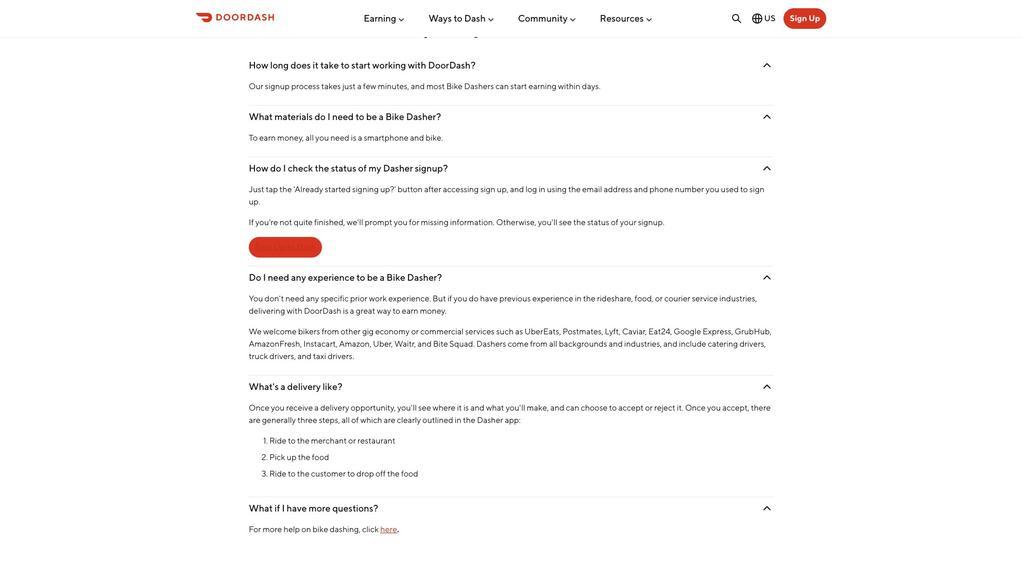 Task type: describe. For each thing, give the bounding box(es) containing it.
click
[[362, 525, 379, 535]]

ride for ride to the customer to drop off the food
[[270, 469, 287, 479]]

or inside we welcome bikers from other gig economy or commercial services such as ubereats, postmates, lyft, caviar, eat24, google express, grubhub, amazonfresh, instacart, amazon, uber, waitr, and bite squad. dashers come from all backgrounds and industries, and include catering drivers, truck drivers, and taxi drivers.
[[412, 327, 419, 337]]

to up to earn money, all you need is a smartphone and bike.
[[356, 111, 365, 122]]

0 vertical spatial start
[[352, 60, 371, 71]]

reject
[[655, 403, 676, 413]]

we
[[249, 327, 262, 337]]

the right check on the top left
[[315, 163, 329, 174]]

0 vertical spatial from
[[322, 327, 339, 337]]

missing
[[421, 218, 449, 227]]

on
[[302, 525, 311, 535]]

amazonfresh,
[[249, 339, 302, 349]]

it.
[[678, 403, 684, 413]]

the right using
[[569, 185, 581, 194]]

industries, inside you don't need any specific prior work experience. but if you do have previous experience in the rideshare, food, or courier service industries, delivering with doordash is a great way to earn money.
[[720, 294, 758, 304]]

and left what
[[471, 403, 485, 413]]

include
[[680, 339, 707, 349]]

you're
[[256, 218, 278, 227]]

we welcome bikers from other gig economy or commercial services such as ubereats, postmates, lyft, caviar, eat24, google express, grubhub, amazonfresh, instacart, amazon, uber, waitr, and bite squad. dashers come from all backgrounds and industries, and include catering drivers, truck drivers, and taxi drivers.
[[249, 327, 772, 361]]

1 once from the left
[[249, 403, 270, 413]]

amazon,
[[339, 339, 372, 349]]

0 vertical spatial do
[[315, 111, 326, 122]]

how do i check the status of my dasher signup?
[[249, 163, 448, 174]]

truck
[[249, 352, 268, 361]]

check
[[288, 163, 313, 174]]

the right up
[[298, 453, 311, 463]]

0 vertical spatial of
[[359, 163, 367, 174]]

waitr,
[[395, 339, 416, 349]]

1 vertical spatial dash
[[297, 242, 316, 252]]

need up to earn money, all you need is a smartphone and bike.
[[333, 111, 354, 122]]

here
[[381, 525, 397, 535]]

it inside once you receive a delivery opportunity, you'll see where it is and what you'll make, and can choose to accept or reject it. once you accept, there are generally three steps, all of which are clearly outlined in the dasher app:
[[457, 403, 462, 413]]

accept
[[619, 403, 644, 413]]

used
[[722, 185, 739, 194]]

we'll
[[347, 218, 364, 227]]

signup.
[[639, 218, 665, 227]]

and left bike.
[[410, 133, 424, 143]]

or right merchant
[[349, 436, 356, 446]]

here link
[[381, 525, 397, 535]]

1 horizontal spatial status
[[588, 218, 610, 227]]

pick up the food
[[270, 453, 329, 463]]

of inside once you receive a delivery opportunity, you'll see where it is and what you'll make, and can choose to accept or reject it. once you accept, there are generally three steps, all of which are clearly outlined in the dasher app:
[[352, 416, 359, 425]]

chevron down image for dasher?
[[762, 271, 774, 284]]

ubereats,
[[525, 327, 562, 337]]

to inside once you receive a delivery opportunity, you'll see where it is and what you'll make, and can choose to accept or reject it. once you accept, there are generally three steps, all of which are clearly outlined in the dasher app:
[[610, 403, 617, 413]]

ride to the customer to drop off the food
[[270, 469, 419, 479]]

most
[[427, 81, 445, 91]]

what materials do i need to be a bike dasher?
[[249, 111, 441, 122]]

you down what materials do i need to be a bike dasher?
[[316, 133, 329, 143]]

the up pick up the food
[[297, 436, 310, 446]]

sign up to dash
[[255, 242, 316, 252]]

few
[[363, 81, 377, 91]]

previous
[[500, 294, 531, 304]]

for
[[409, 218, 420, 227]]

0 horizontal spatial it
[[313, 60, 319, 71]]

globe line image
[[752, 12, 764, 25]]

1 vertical spatial start
[[511, 81, 527, 91]]

drop
[[357, 469, 374, 479]]

to up up
[[288, 436, 296, 446]]

1 horizontal spatial food
[[401, 469, 419, 479]]

frequently
[[388, 16, 484, 38]]

earning link
[[364, 9, 406, 28]]

started
[[325, 185, 351, 194]]

with inside you don't need any specific prior work experience. but if you do have previous experience in the rideshare, food, or courier service industries, delivering with doordash is a great way to earn money.
[[287, 306, 303, 316]]

what for what if i have more questions?
[[249, 503, 273, 514]]

you left accept,
[[708, 403, 721, 413]]

need up the don't
[[268, 272, 290, 283]]

see inside once you receive a delivery opportunity, you'll see where it is and what you'll make, and can choose to accept or reject it. once you accept, there are generally three steps, all of which are clearly outlined in the dasher app:
[[419, 403, 431, 413]]

money,
[[278, 133, 304, 143]]

0 horizontal spatial drivers,
[[270, 352, 296, 361]]

there
[[752, 403, 771, 413]]

0 horizontal spatial status
[[331, 163, 357, 174]]

bikers
[[298, 327, 320, 337]]

what
[[486, 403, 505, 413]]

and right make, at the right of page
[[551, 403, 565, 413]]

resources
[[600, 13, 644, 24]]

0 vertical spatial bike
[[447, 81, 463, 91]]

a up smartphone
[[379, 111, 384, 122]]

ways to dash
[[429, 13, 486, 24]]

you left for
[[394, 218, 408, 227]]

1 sign from the left
[[481, 185, 496, 194]]

frequently asked questions
[[388, 16, 635, 38]]

what for what materials do i need to be a bike dasher?
[[249, 111, 273, 122]]

to inside you don't need any specific prior work experience. but if you do have previous experience in the rideshare, food, or courier service industries, delivering with doordash is a great way to earn money.
[[393, 306, 401, 316]]

up for sign up
[[809, 13, 821, 23]]

in inside just tap the 'already started signing up?' button after accessing sign up, and log in using the email address and phone number you used to sign up.
[[539, 185, 546, 194]]

earn inside you don't need any specific prior work experience. but if you do have previous experience in the rideshare, food, or courier service industries, delivering with doordash is a great way to earn money.
[[402, 306, 419, 316]]

the down email
[[574, 218, 586, 227]]

but
[[433, 294, 446, 304]]

in inside once you receive a delivery opportunity, you'll see where it is and what you'll make, and can choose to accept or reject it. once you accept, there are generally three steps, all of which are clearly outlined in the dasher app:
[[455, 416, 462, 425]]

generally
[[262, 416, 296, 425]]

and left bite
[[418, 339, 432, 349]]

great
[[356, 306, 376, 316]]

up.
[[249, 197, 261, 207]]

a down what materials do i need to be a bike dasher?
[[358, 133, 363, 143]]

all for drivers,
[[550, 339, 558, 349]]

community
[[518, 13, 568, 24]]

a up work
[[380, 272, 385, 283]]

pick
[[270, 453, 285, 463]]

log
[[526, 185, 538, 194]]

2 horizontal spatial you'll
[[538, 218, 558, 227]]

dasher? for what materials do i need to be a bike dasher?
[[407, 111, 441, 122]]

what's a delivery like?
[[249, 382, 343, 392]]

does
[[291, 60, 311, 71]]

can inside once you receive a delivery opportunity, you'll see where it is and what you'll make, and can choose to accept or reject it. once you accept, there are generally three steps, all of which are clearly outlined in the dasher app:
[[566, 403, 580, 413]]

i up to earn money, all you need is a smartphone and bike.
[[328, 111, 331, 122]]

google
[[674, 327, 702, 337]]

ride to the merchant or restaurant
[[270, 436, 396, 446]]

way
[[377, 306, 392, 316]]

1 horizontal spatial more
[[309, 503, 331, 514]]

to inside just tap the 'already started signing up?' button after accessing sign up, and log in using the email address and phone number you used to sign up.
[[741, 185, 749, 194]]

if inside you don't need any specific prior work experience. but if you do have previous experience in the rideshare, food, or courier service industries, delivering with doordash is a great way to earn money.
[[448, 294, 452, 304]]

0 vertical spatial can
[[496, 81, 509, 91]]

delivering
[[249, 306, 285, 316]]

eat24,
[[649, 327, 673, 337]]

the inside once you receive a delivery opportunity, you'll see where it is and what you'll make, and can choose to accept or reject it. once you accept, there are generally three steps, all of which are clearly outlined in the dasher app:
[[463, 416, 476, 425]]

prompt
[[365, 218, 393, 227]]

0 horizontal spatial you'll
[[398, 403, 417, 413]]

do i need any experience to be a bike dasher?
[[249, 272, 442, 283]]

earning
[[529, 81, 557, 91]]

i left check on the top left
[[283, 163, 286, 174]]

up for sign up to dash
[[274, 242, 285, 252]]

a right just
[[358, 81, 362, 91]]

2 are from the left
[[384, 416, 396, 425]]

0 vertical spatial delivery
[[288, 382, 321, 392]]

be for need
[[366, 111, 377, 122]]

sign up
[[791, 13, 821, 23]]

how for how long does it take to start working with doordash?
[[249, 60, 269, 71]]

uber,
[[373, 339, 393, 349]]

2 once from the left
[[686, 403, 706, 413]]

ways to dash link
[[429, 9, 495, 28]]

1 vertical spatial from
[[531, 339, 548, 349]]

address
[[604, 185, 633, 194]]

postmates,
[[563, 327, 604, 337]]

experience inside you don't need any specific prior work experience. but if you do have previous experience in the rideshare, food, or courier service industries, delivering with doordash is a great way to earn money.
[[533, 294, 574, 304]]

the down pick up the food
[[297, 469, 310, 479]]

money.
[[420, 306, 447, 316]]

0 horizontal spatial food
[[312, 453, 329, 463]]

you
[[249, 294, 263, 304]]

finished,
[[315, 218, 345, 227]]

if you're not quite finished, we'll prompt you for missing information. otherwise, you'll see the status of your signup.
[[249, 218, 665, 227]]

button
[[398, 185, 423, 194]]

food,
[[635, 294, 654, 304]]

0 vertical spatial drivers,
[[740, 339, 767, 349]]

accept,
[[723, 403, 750, 413]]

1 horizontal spatial you'll
[[506, 403, 526, 413]]

0 vertical spatial is
[[351, 133, 357, 143]]

service
[[693, 294, 719, 304]]

our signup process takes just a few minutes, and most bike dashers can start earning within days.
[[249, 81, 601, 91]]

resources link
[[600, 9, 654, 28]]

takes
[[322, 81, 341, 91]]

experience.
[[389, 294, 431, 304]]

us
[[765, 13, 776, 23]]

dasher inside once you receive a delivery opportunity, you'll see where it is and what you'll make, and can choose to accept or reject it. once you accept, there are generally three steps, all of which are clearly outlined in the dasher app:
[[477, 416, 504, 425]]

dasher? for do i need any experience to be a bike dasher?
[[408, 272, 442, 283]]



Task type: vqa. For each thing, say whether or not it's contained in the screenshot.
Creator on the left bottom of the page
no



Task type: locate. For each thing, give the bounding box(es) containing it.
0 vertical spatial dasher?
[[407, 111, 441, 122]]

0 vertical spatial experience
[[308, 272, 355, 283]]

the right 'outlined'
[[463, 416, 476, 425]]

0 horizontal spatial once
[[249, 403, 270, 413]]

0 horizontal spatial do
[[270, 163, 281, 174]]

it left take
[[313, 60, 319, 71]]

any inside you don't need any specific prior work experience. but if you do have previous experience in the rideshare, food, or courier service industries, delivering with doordash is a great way to earn money.
[[306, 294, 319, 304]]

1 vertical spatial experience
[[533, 294, 574, 304]]

once
[[249, 403, 270, 413], [686, 403, 706, 413]]

and down eat24,
[[664, 339, 678, 349]]

all
[[306, 133, 314, 143], [550, 339, 558, 349], [342, 416, 350, 425]]

and down lyft,
[[609, 339, 623, 349]]

catering
[[708, 339, 739, 349]]

dash down quite
[[297, 242, 316, 252]]

0 vertical spatial earn
[[259, 133, 276, 143]]

2 vertical spatial all
[[342, 416, 350, 425]]

express,
[[703, 327, 734, 337]]

app:
[[505, 416, 521, 425]]

2 chevron down image from the top
[[762, 162, 774, 175]]

community link
[[518, 9, 577, 28]]

0 horizontal spatial experience
[[308, 272, 355, 283]]

1 horizontal spatial are
[[384, 416, 396, 425]]

1 vertical spatial it
[[457, 403, 462, 413]]

the left rideshare,
[[584, 294, 596, 304]]

0 vertical spatial sign
[[791, 13, 808, 23]]

bike up experience.
[[387, 272, 406, 283]]

accessing
[[443, 185, 479, 194]]

is down specific on the bottom
[[343, 306, 349, 316]]

what if i have more questions?
[[249, 503, 379, 514]]

like?
[[323, 382, 343, 392]]

have left previous
[[481, 294, 498, 304]]

email
[[583, 185, 603, 194]]

do
[[315, 111, 326, 122], [270, 163, 281, 174], [469, 294, 479, 304]]

be for experience
[[367, 272, 378, 283]]

industries, down caviar, on the right bottom of page
[[625, 339, 662, 349]]

what up to
[[249, 111, 273, 122]]

sign left up,
[[481, 185, 496, 194]]

0 horizontal spatial in
[[455, 416, 462, 425]]

and left most
[[411, 81, 425, 91]]

to down not
[[287, 242, 295, 252]]

in inside you don't need any specific prior work experience. but if you do have previous experience in the rideshare, food, or courier service industries, delivering with doordash is a great way to earn money.
[[575, 294, 582, 304]]

1 are from the left
[[249, 416, 261, 425]]

the inside you don't need any specific prior work experience. but if you do have previous experience in the rideshare, food, or courier service industries, delivering with doordash is a great way to earn money.
[[584, 294, 596, 304]]

'already
[[294, 185, 323, 194]]

services
[[466, 327, 495, 337]]

2 horizontal spatial in
[[575, 294, 582, 304]]

sign for sign up
[[791, 13, 808, 23]]

more
[[309, 503, 331, 514], [263, 525, 282, 535]]

is inside once you receive a delivery opportunity, you'll see where it is and what you'll make, and can choose to accept or reject it. once you accept, there are generally three steps, all of which are clearly outlined in the dasher app:
[[464, 403, 469, 413]]

do inside you don't need any specific prior work experience. but if you do have previous experience in the rideshare, food, or courier service industries, delivering with doordash is a great way to earn money.
[[469, 294, 479, 304]]

drivers, down grubhub,
[[740, 339, 767, 349]]

what up for
[[249, 503, 273, 514]]

0 vertical spatial industries,
[[720, 294, 758, 304]]

1 vertical spatial any
[[306, 294, 319, 304]]

just tap the 'already started signing up?' button after accessing sign up, and log in using the email address and phone number you used to sign up.
[[249, 185, 765, 207]]

any up doordash
[[306, 294, 319, 304]]

to right take
[[341, 60, 350, 71]]

1 vertical spatial earn
[[402, 306, 419, 316]]

is down what materials do i need to be a bike dasher?
[[351, 133, 357, 143]]

delivery inside once you receive a delivery opportunity, you'll see where it is and what you'll make, and can choose to accept or reject it. once you accept, there are generally three steps, all of which are clearly outlined in the dasher app:
[[321, 403, 349, 413]]

0 vertical spatial dasher
[[383, 163, 413, 174]]

0 vertical spatial dashers
[[465, 81, 494, 91]]

industries, right service
[[720, 294, 758, 304]]

taxi
[[313, 352, 326, 361]]

the right the tap
[[280, 185, 292, 194]]

or inside once you receive a delivery opportunity, you'll see where it is and what you'll make, and can choose to accept or reject it. once you accept, there are generally three steps, all of which are clearly outlined in the dasher app:
[[646, 403, 653, 413]]

0 vertical spatial chevron down image
[[762, 59, 774, 71]]

.
[[397, 525, 400, 535]]

as
[[516, 327, 524, 337]]

bike up smartphone
[[386, 111, 405, 122]]

1 horizontal spatial sign
[[791, 13, 808, 23]]

need down what materials do i need to be a bike dasher?
[[331, 133, 350, 143]]

you inside you don't need any specific prior work experience. but if you do have previous experience in the rideshare, food, or courier service industries, delivering with doordash is a great way to earn money.
[[454, 294, 468, 304]]

three
[[298, 416, 318, 425]]

industries, inside we welcome bikers from other gig economy or commercial services such as ubereats, postmates, lyft, caviar, eat24, google express, grubhub, amazonfresh, instacart, amazon, uber, waitr, and bite squad. dashers come from all backgrounds and industries, and include catering drivers, truck drivers, and taxi drivers.
[[625, 339, 662, 349]]

1 vertical spatial more
[[263, 525, 282, 535]]

ride down 'pick' on the left
[[270, 469, 287, 479]]

2 chevron down image from the top
[[762, 271, 774, 284]]

just
[[249, 185, 264, 194]]

a right what's
[[281, 382, 286, 392]]

process
[[292, 81, 320, 91]]

1 vertical spatial drivers,
[[270, 352, 296, 361]]

delivery up receive
[[288, 382, 321, 392]]

0 horizontal spatial if
[[275, 503, 280, 514]]

or up waitr,
[[412, 327, 419, 337]]

drivers,
[[740, 339, 767, 349], [270, 352, 296, 361]]

your
[[620, 218, 637, 227]]

from up instacart,
[[322, 327, 339, 337]]

prior
[[350, 294, 368, 304]]

make,
[[527, 403, 549, 413]]

experience up ubereats,
[[533, 294, 574, 304]]

0 vertical spatial up
[[809, 13, 821, 23]]

from down ubereats,
[[531, 339, 548, 349]]

tap
[[266, 185, 278, 194]]

how for how do i check the status of my dasher signup?
[[249, 163, 269, 174]]

you'll right otherwise, in the top of the page
[[538, 218, 558, 227]]

signup?
[[415, 163, 448, 174]]

0 vertical spatial more
[[309, 503, 331, 514]]

of left which
[[352, 416, 359, 425]]

dasher
[[383, 163, 413, 174], [477, 416, 504, 425]]

1 vertical spatial industries,
[[625, 339, 662, 349]]

merchant
[[311, 436, 347, 446]]

a up three
[[315, 403, 319, 413]]

3 chevron down image from the top
[[762, 381, 774, 393]]

bike for what materials do i need to be a bike dasher?
[[386, 111, 405, 122]]

0 vertical spatial with
[[408, 60, 427, 71]]

sign inside sign up button
[[791, 13, 808, 23]]

be up work
[[367, 272, 378, 283]]

to up prior
[[357, 272, 366, 283]]

sign for sign up to dash
[[255, 242, 272, 252]]

dash right ways at the top left of the page
[[465, 13, 486, 24]]

2 vertical spatial of
[[352, 416, 359, 425]]

smartphone
[[364, 133, 409, 143]]

all down ubereats,
[[550, 339, 558, 349]]

1 horizontal spatial if
[[448, 294, 452, 304]]

2 how from the top
[[249, 163, 269, 174]]

0 horizontal spatial all
[[306, 133, 314, 143]]

1 vertical spatial bike
[[386, 111, 405, 122]]

1 vertical spatial what
[[249, 503, 273, 514]]

asked
[[487, 16, 542, 38]]

1 vertical spatial status
[[588, 218, 610, 227]]

0 horizontal spatial dash
[[297, 242, 316, 252]]

i up help
[[282, 503, 285, 514]]

food up "customer"
[[312, 453, 329, 463]]

bite
[[434, 339, 448, 349]]

if
[[249, 218, 254, 227]]

4 chevron down image from the top
[[762, 502, 774, 515]]

to down up
[[288, 469, 296, 479]]

1 horizontal spatial drivers,
[[740, 339, 767, 349]]

1 horizontal spatial experience
[[533, 294, 574, 304]]

0 horizontal spatial is
[[343, 306, 349, 316]]

0 horizontal spatial up
[[274, 242, 285, 252]]

where
[[433, 403, 456, 413]]

0 horizontal spatial with
[[287, 306, 303, 316]]

chevron down image for doordash?
[[762, 59, 774, 71]]

1 chevron down image from the top
[[762, 59, 774, 71]]

0 vertical spatial dash
[[465, 13, 486, 24]]

be up smartphone
[[366, 111, 377, 122]]

all for app:
[[342, 416, 350, 425]]

and left phone
[[635, 185, 649, 194]]

1 what from the top
[[249, 111, 273, 122]]

1 chevron down image from the top
[[762, 111, 774, 123]]

a inside you don't need any specific prior work experience. but if you do have previous experience in the rideshare, food, or courier service industries, delivering with doordash is a great way to earn money.
[[350, 306, 355, 316]]

courier
[[665, 294, 691, 304]]

1 vertical spatial dasher
[[477, 416, 504, 425]]

chevron down image for status
[[762, 162, 774, 175]]

do up the tap
[[270, 163, 281, 174]]

do up the services
[[469, 294, 479, 304]]

and right up,
[[510, 185, 524, 194]]

once down what's
[[249, 403, 270, 413]]

rideshare,
[[598, 294, 634, 304]]

up?'
[[381, 185, 396, 194]]

0 vertical spatial all
[[306, 133, 314, 143]]

dasher down what
[[477, 416, 504, 425]]

0 vertical spatial ride
[[270, 436, 287, 446]]

1 vertical spatial delivery
[[321, 403, 349, 413]]

0 horizontal spatial sign
[[481, 185, 496, 194]]

our
[[249, 81, 264, 91]]

to left drop
[[348, 469, 355, 479]]

see down using
[[560, 218, 572, 227]]

need right the don't
[[286, 294, 305, 304]]

dasher right the my
[[383, 163, 413, 174]]

or inside you don't need any specific prior work experience. but if you do have previous experience in the rideshare, food, or courier service industries, delivering with doordash is a great way to earn money.
[[656, 294, 663, 304]]

the right off
[[388, 469, 400, 479]]

1 horizontal spatial have
[[481, 294, 498, 304]]

2 vertical spatial is
[[464, 403, 469, 413]]

is right where
[[464, 403, 469, 413]]

more right for
[[263, 525, 282, 535]]

industries,
[[720, 294, 758, 304], [625, 339, 662, 349]]

can left earning
[[496, 81, 509, 91]]

work
[[369, 294, 387, 304]]

are left generally
[[249, 416, 261, 425]]

need inside you don't need any specific prior work experience. but if you do have previous experience in the rideshare, food, or courier service industries, delivering with doordash is a great way to earn money.
[[286, 294, 305, 304]]

status
[[331, 163, 357, 174], [588, 218, 610, 227]]

all right the money,
[[306, 133, 314, 143]]

questions
[[546, 16, 635, 38]]

2 horizontal spatial all
[[550, 339, 558, 349]]

can left 'choose'
[[566, 403, 580, 413]]

bike for do i need any experience to be a bike dasher?
[[387, 272, 406, 283]]

of left the my
[[359, 163, 367, 174]]

1 vertical spatial is
[[343, 306, 349, 316]]

1 vertical spatial up
[[274, 242, 285, 252]]

to right ways at the top left of the page
[[454, 13, 463, 24]]

a left great
[[350, 306, 355, 316]]

0 vertical spatial be
[[366, 111, 377, 122]]

or right food,
[[656, 294, 663, 304]]

you
[[316, 133, 329, 143], [706, 185, 720, 194], [394, 218, 408, 227], [454, 294, 468, 304], [271, 403, 285, 413], [708, 403, 721, 413]]

once right it.
[[686, 403, 706, 413]]

all inside once you receive a delivery opportunity, you'll see where it is and what you'll make, and can choose to accept or reject it. once you accept, there are generally three steps, all of which are clearly outlined in the dasher app:
[[342, 416, 350, 425]]

sign up to dash link
[[249, 237, 322, 258]]

1 vertical spatial ride
[[270, 469, 287, 479]]

status up started
[[331, 163, 357, 174]]

1 horizontal spatial is
[[351, 133, 357, 143]]

chevron down image for to
[[762, 111, 774, 123]]

dashers inside we welcome bikers from other gig economy or commercial services such as ubereats, postmates, lyft, caviar, eat24, google express, grubhub, amazonfresh, instacart, amazon, uber, waitr, and bite squad. dashers come from all backgrounds and industries, and include catering drivers, truck drivers, and taxi drivers.
[[477, 339, 507, 349]]

i
[[328, 111, 331, 122], [283, 163, 286, 174], [263, 272, 266, 283], [282, 503, 285, 514]]

sign right us
[[791, 13, 808, 23]]

2 ride from the top
[[270, 469, 287, 479]]

1 vertical spatial sign
[[255, 242, 272, 252]]

using
[[547, 185, 567, 194]]

any down sign up to dash link on the left top of the page
[[291, 272, 306, 283]]

1 horizontal spatial see
[[560, 218, 572, 227]]

0 horizontal spatial industries,
[[625, 339, 662, 349]]

2 sign from the left
[[750, 185, 765, 194]]

1 vertical spatial how
[[249, 163, 269, 174]]

0 horizontal spatial see
[[419, 403, 431, 413]]

dasher? up but
[[408, 272, 442, 283]]

have up help
[[287, 503, 307, 514]]

0 vertical spatial see
[[560, 218, 572, 227]]

0 horizontal spatial from
[[322, 327, 339, 337]]

earn right to
[[259, 133, 276, 143]]

you up generally
[[271, 403, 285, 413]]

see up 'outlined'
[[419, 403, 431, 413]]

sign right 'used'
[[750, 185, 765, 194]]

otherwise,
[[497, 218, 537, 227]]

chevron down image
[[762, 111, 774, 123], [762, 162, 774, 175], [762, 381, 774, 393], [762, 502, 774, 515]]

0 horizontal spatial dasher
[[383, 163, 413, 174]]

dashers
[[465, 81, 494, 91], [477, 339, 507, 349]]

0 vertical spatial what
[[249, 111, 273, 122]]

and left taxi
[[298, 352, 312, 361]]

in down where
[[455, 416, 462, 425]]

1 horizontal spatial can
[[566, 403, 580, 413]]

1 vertical spatial of
[[611, 218, 619, 227]]

1 vertical spatial with
[[287, 306, 303, 316]]

specific
[[321, 294, 349, 304]]

how
[[249, 60, 269, 71], [249, 163, 269, 174]]

chevron down image for questions?
[[762, 502, 774, 515]]

ride for ride to the merchant or restaurant
[[270, 436, 287, 446]]

caviar,
[[623, 327, 648, 337]]

1 horizontal spatial all
[[342, 416, 350, 425]]

once you receive a delivery opportunity, you'll see where it is and what you'll make, and can choose to accept or reject it. once you accept, there are generally three steps, all of which are clearly outlined in the dasher app:
[[249, 403, 771, 425]]

signing
[[353, 185, 379, 194]]

delivery
[[288, 382, 321, 392], [321, 403, 349, 413]]

you'll up app:
[[506, 403, 526, 413]]

working
[[373, 60, 406, 71]]

start up few
[[352, 60, 371, 71]]

earn down experience.
[[402, 306, 419, 316]]

any for specific
[[306, 294, 319, 304]]

long
[[270, 60, 289, 71]]

1 vertical spatial dashers
[[477, 339, 507, 349]]

1 horizontal spatial it
[[457, 403, 462, 413]]

materials
[[275, 111, 313, 122]]

1 horizontal spatial do
[[315, 111, 326, 122]]

dashers down doordash?
[[465, 81, 494, 91]]

what's
[[249, 382, 279, 392]]

restaurant
[[358, 436, 396, 446]]

1 vertical spatial have
[[287, 503, 307, 514]]

i right do
[[263, 272, 266, 283]]

1 ride from the top
[[270, 436, 287, 446]]

up
[[287, 453, 297, 463]]

1 horizontal spatial once
[[686, 403, 706, 413]]

you inside just tap the 'already started signing up?' button after accessing sign up, and log in using the email address and phone number you used to sign up.
[[706, 185, 720, 194]]

help
[[284, 525, 300, 535]]

1 vertical spatial can
[[566, 403, 580, 413]]

up inside button
[[809, 13, 821, 23]]

do right materials
[[315, 111, 326, 122]]

chevron down image
[[762, 59, 774, 71], [762, 271, 774, 284]]

1 vertical spatial see
[[419, 403, 431, 413]]

2 what from the top
[[249, 503, 273, 514]]

is inside you don't need any specific prior work experience. but if you do have previous experience in the rideshare, food, or courier service industries, delivering with doordash is a great way to earn money.
[[343, 306, 349, 316]]

drivers.
[[328, 352, 354, 361]]

0 horizontal spatial more
[[263, 525, 282, 535]]

you'll up "clearly"
[[398, 403, 417, 413]]

for more help on bike dashing, click here .
[[249, 525, 400, 535]]

start left earning
[[511, 81, 527, 91]]

2 horizontal spatial do
[[469, 294, 479, 304]]

bike
[[313, 525, 328, 535]]

such
[[497, 327, 514, 337]]

which
[[361, 416, 382, 425]]

have inside you don't need any specific prior work experience. but if you do have previous experience in the rideshare, food, or courier service industries, delivering with doordash is a great way to earn money.
[[481, 294, 498, 304]]

in right log
[[539, 185, 546, 194]]

2 vertical spatial in
[[455, 416, 462, 425]]

experience
[[308, 272, 355, 283], [533, 294, 574, 304]]

sign
[[481, 185, 496, 194], [750, 185, 765, 194]]

days.
[[583, 81, 601, 91]]

status left your
[[588, 218, 610, 227]]

it right where
[[457, 403, 462, 413]]

0 horizontal spatial are
[[249, 416, 261, 425]]

are right which
[[384, 416, 396, 425]]

1 how from the top
[[249, 60, 269, 71]]

all inside we welcome bikers from other gig economy or commercial services such as ubereats, postmates, lyft, caviar, eat24, google express, grubhub, amazonfresh, instacart, amazon, uber, waitr, and bite squad. dashers come from all backgrounds and industries, and include catering drivers, truck drivers, and taxi drivers.
[[550, 339, 558, 349]]

earning
[[364, 13, 397, 24]]

sign inside sign up to dash link
[[255, 242, 272, 252]]

0 horizontal spatial can
[[496, 81, 509, 91]]

delivery up steps,
[[321, 403, 349, 413]]

with up bikers
[[287, 306, 303, 316]]

1 horizontal spatial earn
[[402, 306, 419, 316]]

2 vertical spatial bike
[[387, 272, 406, 283]]

a inside once you receive a delivery opportunity, you'll see where it is and what you'll make, and can choose to accept or reject it. once you accept, there are generally three steps, all of which are clearly outlined in the dasher app:
[[315, 403, 319, 413]]

0 vertical spatial in
[[539, 185, 546, 194]]

any for experience
[[291, 272, 306, 283]]

0 horizontal spatial have
[[287, 503, 307, 514]]

0 horizontal spatial start
[[352, 60, 371, 71]]

ride
[[270, 436, 287, 446], [270, 469, 287, 479]]

1 vertical spatial if
[[275, 503, 280, 514]]

1 vertical spatial in
[[575, 294, 582, 304]]

economy
[[376, 327, 410, 337]]

other
[[341, 327, 361, 337]]

what
[[249, 111, 273, 122], [249, 503, 273, 514]]

1 vertical spatial chevron down image
[[762, 271, 774, 284]]



